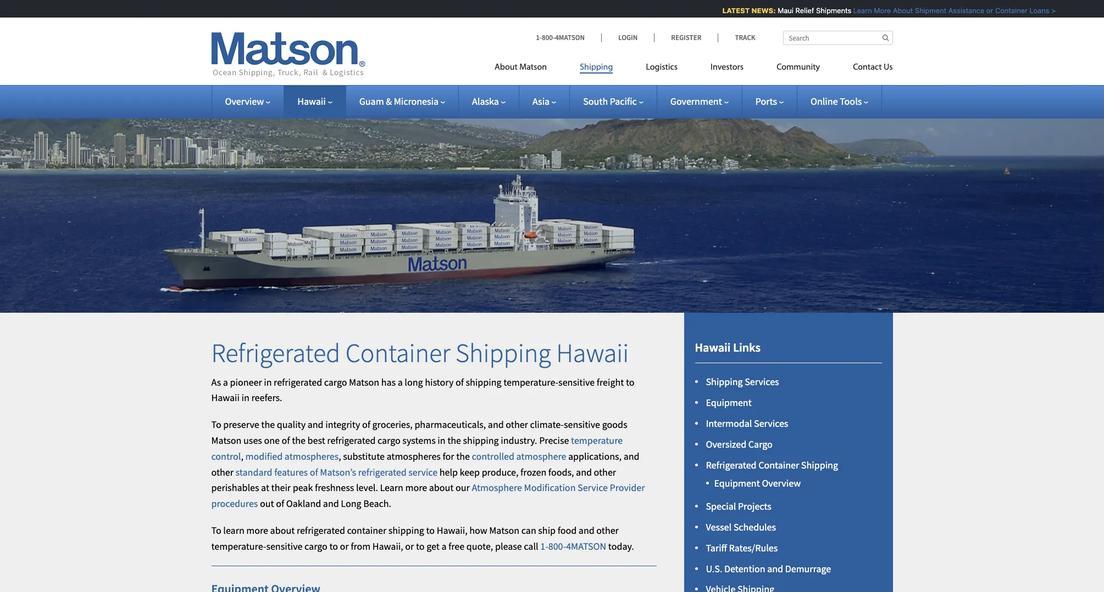 Task type: describe. For each thing, give the bounding box(es) containing it.
blue matson logo with ocean, shipping, truck, rail and logistics written beneath it. image
[[211, 32, 365, 77]]

other inside applications, and other
[[211, 466, 234, 479]]

modification
[[524, 482, 576, 495]]

best
[[308, 435, 325, 447]]

oversized cargo link
[[706, 438, 773, 451]]

procedures
[[211, 498, 258, 511]]

of right integrity
[[362, 419, 370, 432]]

latest news: maui relief shipments learn more about shipment assistance or container loans >
[[718, 6, 1051, 15]]

south
[[583, 95, 608, 108]]

container for refrigerated container shipping hawaii
[[346, 337, 450, 370]]

beach.
[[363, 498, 391, 511]]

goods
[[602, 419, 627, 432]]

to inside as a pioneer in refrigerated cargo matson has a long history of shipping temperature-sensitive freight to hawaii in reefers.
[[626, 376, 635, 389]]

provider
[[610, 482, 645, 495]]

oakland
[[286, 498, 321, 511]]

detention
[[724, 563, 765, 576]]

guam & micronesia
[[359, 95, 439, 108]]

shipping services
[[706, 376, 779, 389]]

demurrage
[[785, 563, 831, 576]]

preserve
[[223, 419, 259, 432]]

their
[[271, 482, 291, 495]]

to for to preserve the quality and integrity of groceries, pharmaceuticals, and other climate-sensitive goods matson uses one of the best refrigerated cargo systems in the shipping industry. precise
[[211, 419, 221, 432]]

other inside help keep produce, frozen foods, and other perishables at their peak freshness level. learn more about our
[[594, 466, 616, 479]]

latest
[[718, 6, 745, 15]]

temperature
[[571, 435, 623, 447]]

2 horizontal spatial or
[[982, 6, 989, 15]]

refrigerated container shipping hawaii
[[211, 337, 629, 370]]

2 horizontal spatial container
[[991, 6, 1023, 15]]

of inside as a pioneer in refrigerated cargo matson has a long history of shipping temperature-sensitive freight to hawaii in reefers.
[[456, 376, 464, 389]]

pioneer
[[230, 376, 262, 389]]

and down freshness
[[323, 498, 339, 511]]

equipment overview
[[714, 478, 801, 490]]

1 atmospheres from the left
[[285, 451, 339, 463]]

controlled atmosphere link
[[472, 451, 566, 463]]

as
[[211, 376, 221, 389]]

and inside to learn more about refrigerated container shipping to hawaii, how matson can ship food and other temperature-sensitive cargo to or from hawaii, or to get a free quote, please call
[[579, 525, 595, 538]]

equipment overview link
[[714, 478, 801, 490]]

refrigerated container shipping link
[[706, 459, 838, 472]]

as a pioneer in refrigerated cargo matson has a long history of shipping temperature-sensitive freight to hawaii in reefers.
[[211, 376, 635, 405]]

hawaii inside as a pioneer in refrigerated cargo matson has a long history of shipping temperature-sensitive freight to hawaii in reefers.
[[211, 392, 240, 405]]

and up industry. in the bottom left of the page
[[488, 419, 504, 432]]

out of oakland and long beach.
[[258, 498, 391, 511]]

shipping inside as a pioneer in refrigerated cargo matson has a long history of shipping temperature-sensitive freight to hawaii in reefers.
[[466, 376, 502, 389]]

1 vertical spatial 1-800-4matson link
[[540, 541, 606, 553]]

overview inside hawaii links section
[[762, 478, 801, 490]]

contact
[[853, 63, 882, 72]]

0 horizontal spatial in
[[242, 392, 249, 405]]

other inside to preserve the quality and integrity of groceries, pharmaceuticals, and other climate-sensitive goods matson uses one of the best refrigerated cargo systems in the shipping industry. precise
[[506, 419, 528, 432]]

container for refrigerated container shipping
[[758, 459, 799, 472]]

0 horizontal spatial a
[[223, 376, 228, 389]]

login
[[618, 33, 638, 42]]

learn inside help keep produce, frozen foods, and other perishables at their peak freshness level. learn more about our
[[380, 482, 403, 495]]

hawaii links
[[695, 340, 761, 356]]

online
[[811, 95, 838, 108]]

integrity
[[325, 419, 360, 432]]

1- for 1-800-4matson
[[536, 33, 542, 42]]

1 horizontal spatial hawaii,
[[437, 525, 467, 538]]

1 horizontal spatial a
[[398, 376, 403, 389]]

alaska
[[472, 95, 499, 108]]

more inside help keep produce, frozen foods, and other perishables at their peak freshness level. learn more about our
[[405, 482, 427, 495]]

4matson for 1-800-4matson today.
[[566, 541, 606, 553]]

track
[[735, 33, 755, 42]]

matson inside to preserve the quality and integrity of groceries, pharmaceuticals, and other climate-sensitive goods matson uses one of the best refrigerated cargo systems in the shipping industry. precise
[[211, 435, 242, 447]]

produce,
[[482, 466, 519, 479]]

shipment
[[910, 6, 942, 15]]

register
[[671, 33, 701, 42]]

0 vertical spatial learn
[[849, 6, 867, 15]]

to left get
[[416, 541, 425, 553]]

climate-
[[530, 419, 564, 432]]

other inside to learn more about refrigerated container shipping to hawaii, how matson can ship food and other temperature-sensitive cargo to or from hawaii, or to get a free quote, please call
[[596, 525, 619, 538]]

intermodal services link
[[706, 418, 788, 430]]

online tools
[[811, 95, 862, 108]]

in inside to preserve the quality and integrity of groceries, pharmaceuticals, and other climate-sensitive goods matson uses one of the best refrigerated cargo systems in the shipping industry. precise
[[438, 435, 445, 447]]

peak
[[293, 482, 313, 495]]

us
[[884, 63, 893, 72]]

>
[[1047, 6, 1051, 15]]

atmosphere modification service provider procedures link
[[211, 482, 645, 511]]

matson inside as a pioneer in refrigerated cargo matson has a long history of shipping temperature-sensitive freight to hawaii in reefers.
[[349, 376, 379, 389]]

government link
[[670, 95, 729, 108]]

one
[[264, 435, 280, 447]]

login link
[[601, 33, 654, 42]]

2 atmospheres from the left
[[387, 451, 441, 463]]

standard
[[236, 466, 272, 479]]

temperature- inside to learn more about refrigerated container shipping to hawaii, how matson can ship food and other temperature-sensitive cargo to or from hawaii, or to get a free quote, please call
[[211, 541, 266, 553]]

services for intermodal services
[[754, 418, 788, 430]]

history
[[425, 376, 454, 389]]

precise
[[539, 435, 569, 447]]

sensitive inside to learn more about refrigerated container shipping to hawaii, how matson can ship food and other temperature-sensitive cargo to or from hawaii, or to get a free quote, please call
[[266, 541, 303, 553]]

of up peak
[[310, 466, 318, 479]]

help keep produce, frozen foods, and other perishables at their peak freshness level. learn more about our
[[211, 466, 616, 495]]

service
[[409, 466, 438, 479]]

oversized cargo
[[706, 438, 773, 451]]

tools
[[840, 95, 862, 108]]

800- for 1-800-4matson
[[542, 33, 555, 42]]

cargo inside as a pioneer in refrigerated cargo matson has a long history of shipping temperature-sensitive freight to hawaii in reefers.
[[324, 376, 347, 389]]

foods,
[[548, 466, 574, 479]]

shipping link
[[563, 58, 629, 80]]

1-800-4matson today.
[[540, 541, 634, 553]]

modified atmospheres link
[[245, 451, 339, 463]]

control
[[211, 451, 241, 463]]

south pacific link
[[583, 95, 643, 108]]

can
[[521, 525, 536, 538]]

guam & micronesia link
[[359, 95, 445, 108]]

applications, and other
[[211, 451, 639, 479]]

hawaii inside hawaii links section
[[695, 340, 731, 356]]

cargo inside to learn more about refrigerated container shipping to hawaii, how matson can ship food and other temperature-sensitive cargo to or from hawaii, or to get a free quote, please call
[[304, 541, 327, 553]]

refrigerated inside to preserve the quality and integrity of groceries, pharmaceuticals, and other climate-sensitive goods matson uses one of the best refrigerated cargo systems in the shipping industry. precise
[[327, 435, 376, 447]]

cargo inside to preserve the quality and integrity of groceries, pharmaceuticals, and other climate-sensitive goods matson uses one of the best refrigerated cargo systems in the shipping industry. precise
[[378, 435, 401, 447]]

tariff rates/rules
[[706, 542, 778, 555]]

shipments
[[811, 6, 847, 15]]

and inside applications, and other
[[624, 451, 639, 463]]

tariff rates/rules link
[[706, 542, 778, 555]]

systems
[[402, 435, 436, 447]]

shipping inside top menu navigation
[[580, 63, 613, 72]]

asia link
[[532, 95, 556, 108]]

south pacific
[[583, 95, 637, 108]]

vessel
[[706, 522, 732, 534]]

standard features of matson's refrigerated service link
[[236, 466, 438, 479]]

register link
[[654, 33, 718, 42]]

please
[[495, 541, 522, 553]]

controlled
[[472, 451, 514, 463]]



Task type: locate. For each thing, give the bounding box(es) containing it.
services down 'links'
[[745, 376, 779, 389]]

1 horizontal spatial in
[[264, 376, 272, 389]]

a right get
[[442, 541, 447, 553]]

other down applications,
[[594, 466, 616, 479]]

1 vertical spatial about
[[270, 525, 295, 538]]

learn left more
[[849, 6, 867, 15]]

1 horizontal spatial temperature-
[[504, 376, 558, 389]]

hawaii down the blue matson logo with ocean, shipping, truck, rail and logistics written beneath it.
[[297, 95, 326, 108]]

0 vertical spatial shipping
[[466, 376, 502, 389]]

and
[[308, 419, 323, 432], [488, 419, 504, 432], [624, 451, 639, 463], [576, 466, 592, 479], [323, 498, 339, 511], [579, 525, 595, 538], [767, 563, 783, 576]]

1 horizontal spatial about
[[429, 482, 454, 495]]

to inside to learn more about refrigerated container shipping to hawaii, how matson can ship food and other temperature-sensitive cargo to or from hawaii, or to get a free quote, please call
[[211, 525, 221, 538]]

0 horizontal spatial container
[[346, 337, 450, 370]]

modified
[[245, 451, 283, 463]]

temperature- up climate-
[[504, 376, 558, 389]]

0 vertical spatial refrigerated
[[211, 337, 340, 370]]

u.s. detention and demurrage link
[[706, 563, 831, 576]]

more
[[405, 482, 427, 495], [246, 525, 268, 538]]

0 horizontal spatial refrigerated
[[211, 337, 340, 370]]

long
[[405, 376, 423, 389]]

more right learn
[[246, 525, 268, 538]]

1-800-4matson link up shipping link
[[536, 33, 601, 42]]

refrigerated for service
[[358, 466, 407, 479]]

hawaii left 'links'
[[695, 340, 731, 356]]

container up has
[[346, 337, 450, 370]]

hawaii, up free
[[437, 525, 467, 538]]

1 vertical spatial equipment
[[714, 478, 760, 490]]

long
[[341, 498, 361, 511]]

a right has
[[398, 376, 403, 389]]

investors link
[[694, 58, 760, 80]]

or right assistance
[[982, 6, 989, 15]]

0 horizontal spatial or
[[340, 541, 349, 553]]

more
[[869, 6, 886, 15]]

0 vertical spatial hawaii,
[[437, 525, 467, 538]]

matson's
[[320, 466, 356, 479]]

matson left has
[[349, 376, 379, 389]]

refrigerated for refrigerated container shipping
[[706, 459, 757, 472]]

special projects
[[706, 501, 771, 513]]

equipment up special projects 'link'
[[714, 478, 760, 490]]

1 vertical spatial hawaii,
[[372, 541, 403, 553]]

assistance
[[944, 6, 980, 15]]

0 horizontal spatial about
[[495, 63, 518, 72]]

1- for 1-800-4matson today.
[[540, 541, 548, 553]]

level.
[[356, 482, 378, 495]]

0 vertical spatial sensitive
[[558, 376, 595, 389]]

, up 'standard'
[[241, 451, 243, 463]]

the up modified atmospheres link
[[292, 435, 306, 447]]

sensitive down out
[[266, 541, 303, 553]]

2 horizontal spatial in
[[438, 435, 445, 447]]

, modified atmospheres , substitute atmospheres for the controlled atmosphere
[[241, 451, 566, 463]]

or left from on the left of the page
[[340, 541, 349, 553]]

at
[[261, 482, 269, 495]]

quote,
[[466, 541, 493, 553]]

refrigerated down integrity
[[327, 435, 376, 447]]

shipping right history
[[466, 376, 502, 389]]

to preserve the quality and integrity of groceries, pharmaceuticals, and other climate-sensitive goods matson uses one of the best refrigerated cargo systems in the shipping industry. precise
[[211, 419, 627, 447]]

1 horizontal spatial about
[[888, 6, 908, 15]]

about down out
[[270, 525, 295, 538]]

search image
[[882, 34, 889, 41]]

learn up the beach.
[[380, 482, 403, 495]]

has
[[381, 376, 396, 389]]

temperature- down learn
[[211, 541, 266, 553]]

0 horizontal spatial temperature-
[[211, 541, 266, 553]]

1 , from the left
[[241, 451, 243, 463]]

hawaii down as
[[211, 392, 240, 405]]

other up today.
[[596, 525, 619, 538]]

services for shipping services
[[745, 376, 779, 389]]

about inside top menu navigation
[[495, 63, 518, 72]]

about
[[888, 6, 908, 15], [495, 63, 518, 72]]

for
[[443, 451, 454, 463]]

refrigerated for cargo
[[274, 376, 322, 389]]

matson inside about matson link
[[519, 63, 547, 72]]

800- down food
[[548, 541, 566, 553]]

1 horizontal spatial ,
[[339, 451, 341, 463]]

intermodal
[[706, 418, 752, 430]]

schedules
[[733, 522, 776, 534]]

sensitive up temperature
[[564, 419, 600, 432]]

contact us link
[[837, 58, 893, 80]]

matson up asia
[[519, 63, 547, 72]]

1 to from the top
[[211, 419, 221, 432]]

0 vertical spatial 1-800-4matson link
[[536, 33, 601, 42]]

matson up the please
[[489, 525, 519, 538]]

container inside hawaii links section
[[758, 459, 799, 472]]

and up the "1-800-4matson today."
[[579, 525, 595, 538]]

to
[[211, 419, 221, 432], [211, 525, 221, 538]]

sensitive left freight
[[558, 376, 595, 389]]

1 vertical spatial 800-
[[548, 541, 566, 553]]

0 horizontal spatial learn
[[380, 482, 403, 495]]

and down rates/rules
[[767, 563, 783, 576]]

Search search field
[[783, 31, 893, 45]]

4matson for 1-800-4matson
[[555, 33, 585, 42]]

about matson
[[495, 63, 547, 72]]

sensitive inside to preserve the quality and integrity of groceries, pharmaceuticals, and other climate-sensitive goods matson uses one of the best refrigerated cargo systems in the shipping industry. precise
[[564, 419, 600, 432]]

online tools link
[[811, 95, 868, 108]]

in
[[264, 376, 272, 389], [242, 392, 249, 405], [438, 435, 445, 447]]

0 vertical spatial services
[[745, 376, 779, 389]]

1 vertical spatial refrigerated
[[706, 459, 757, 472]]

the
[[261, 419, 275, 432], [292, 435, 306, 447], [447, 435, 461, 447], [456, 451, 470, 463]]

1- up about matson link
[[536, 33, 542, 42]]

the down pharmaceuticals,
[[447, 435, 461, 447]]

2 vertical spatial sensitive
[[266, 541, 303, 553]]

refrigerated up reefers.
[[274, 376, 322, 389]]

ports
[[756, 95, 777, 108]]

refrigerated up level.
[[358, 466, 407, 479]]

temperature- inside as a pioneer in refrigerated cargo matson has a long history of shipping temperature-sensitive freight to hawaii in reefers.
[[504, 376, 558, 389]]

to for to learn more about refrigerated container shipping to hawaii, how matson can ship food and other temperature-sensitive cargo to or from hawaii, or to get a free quote, please call
[[211, 525, 221, 538]]

refrigerated for refrigerated container shipping hawaii
[[211, 337, 340, 370]]

of right the one
[[282, 435, 290, 447]]

2 to from the top
[[211, 525, 221, 538]]

1 vertical spatial 4matson
[[566, 541, 606, 553]]

2 vertical spatial shipping
[[388, 525, 424, 538]]

from
[[351, 541, 371, 553]]

or left get
[[405, 541, 414, 553]]

hawaii
[[297, 95, 326, 108], [556, 337, 629, 370], [695, 340, 731, 356], [211, 392, 240, 405]]

container down "cargo"
[[758, 459, 799, 472]]

shipping up controlled
[[463, 435, 499, 447]]

shipping inside to learn more about refrigerated container shipping to hawaii, how matson can ship food and other temperature-sensitive cargo to or from hawaii, or to get a free quote, please call
[[388, 525, 424, 538]]

atmospheres down best
[[285, 451, 339, 463]]

of right out
[[276, 498, 284, 511]]

2 vertical spatial in
[[438, 435, 445, 447]]

services up "cargo"
[[754, 418, 788, 430]]

0 vertical spatial cargo
[[324, 376, 347, 389]]

1 vertical spatial shipping
[[463, 435, 499, 447]]

0 horizontal spatial atmospheres
[[285, 451, 339, 463]]

0 vertical spatial to
[[211, 419, 221, 432]]

2 horizontal spatial a
[[442, 541, 447, 553]]

2 vertical spatial container
[[758, 459, 799, 472]]

1 horizontal spatial or
[[405, 541, 414, 553]]

government
[[670, 95, 722, 108]]

, up matson's
[[339, 451, 341, 463]]

other up industry. in the bottom left of the page
[[506, 419, 528, 432]]

0 horizontal spatial overview
[[225, 95, 264, 108]]

refrigerated down out of oakland and long beach.
[[297, 525, 345, 538]]

1 horizontal spatial overview
[[762, 478, 801, 490]]

equipment up intermodal
[[706, 397, 752, 410]]

shipping inside to preserve the quality and integrity of groceries, pharmaceuticals, and other climate-sensitive goods matson uses one of the best refrigerated cargo systems in the shipping industry. precise
[[463, 435, 499, 447]]

1 vertical spatial overview
[[762, 478, 801, 490]]

1 vertical spatial 1-
[[540, 541, 548, 553]]

1 horizontal spatial container
[[758, 459, 799, 472]]

about down help
[[429, 482, 454, 495]]

asia
[[532, 95, 550, 108]]

hawaii up freight
[[556, 337, 629, 370]]

equipment for equipment link on the right of the page
[[706, 397, 752, 410]]

0 vertical spatial more
[[405, 482, 427, 495]]

shipping down the beach.
[[388, 525, 424, 538]]

0 vertical spatial about
[[429, 482, 454, 495]]

2 , from the left
[[339, 451, 341, 463]]

to left learn
[[211, 525, 221, 538]]

1- right call
[[540, 541, 548, 553]]

help
[[439, 466, 458, 479]]

community
[[777, 63, 820, 72]]

relief
[[791, 6, 809, 15]]

1 vertical spatial cargo
[[378, 435, 401, 447]]

today.
[[608, 541, 634, 553]]

guam
[[359, 95, 384, 108]]

hawaii, down container
[[372, 541, 403, 553]]

1 vertical spatial sensitive
[[564, 419, 600, 432]]

and up service
[[576, 466, 592, 479]]

1 horizontal spatial more
[[405, 482, 427, 495]]

atmosphere
[[516, 451, 566, 463]]

800- up about matson link
[[542, 33, 555, 42]]

refrigerated inside as a pioneer in refrigerated cargo matson has a long history of shipping temperature-sensitive freight to hawaii in reefers.
[[274, 376, 322, 389]]

4matson down food
[[566, 541, 606, 553]]

about inside help keep produce, frozen foods, and other perishables at their peak freshness level. learn more about our
[[429, 482, 454, 495]]

a inside to learn more about refrigerated container shipping to hawaii, how matson can ship food and other temperature-sensitive cargo to or from hawaii, or to get a free quote, please call
[[442, 541, 447, 553]]

sensitive inside as a pioneer in refrigerated cargo matson has a long history of shipping temperature-sensitive freight to hawaii in reefers.
[[558, 376, 595, 389]]

0 vertical spatial temperature-
[[504, 376, 558, 389]]

a right as
[[223, 376, 228, 389]]

1 horizontal spatial atmospheres
[[387, 451, 441, 463]]

quality
[[277, 419, 306, 432]]

pharmaceuticals,
[[415, 419, 486, 432]]

1 vertical spatial to
[[211, 525, 221, 538]]

in up reefers.
[[264, 376, 272, 389]]

800- for 1-800-4matson today.
[[548, 541, 566, 553]]

1 vertical spatial in
[[242, 392, 249, 405]]

0 vertical spatial container
[[991, 6, 1023, 15]]

0 horizontal spatial more
[[246, 525, 268, 538]]

more inside to learn more about refrigerated container shipping to hawaii, how matson can ship food and other temperature-sensitive cargo to or from hawaii, or to get a free quote, please call
[[246, 525, 268, 538]]

to up get
[[426, 525, 435, 538]]

0 vertical spatial in
[[264, 376, 272, 389]]

0 horizontal spatial ,
[[241, 451, 243, 463]]

standard features of matson's refrigerated service
[[236, 466, 438, 479]]

1 vertical spatial temperature-
[[211, 541, 266, 553]]

about up the alaska link at left
[[495, 63, 518, 72]]

1 horizontal spatial refrigerated
[[706, 459, 757, 472]]

0 vertical spatial overview
[[225, 95, 264, 108]]

frozen
[[520, 466, 546, 479]]

refrigerated inside to learn more about refrigerated container shipping to hawaii, how matson can ship food and other temperature-sensitive cargo to or from hawaii, or to get a free quote, please call
[[297, 525, 345, 538]]

None search field
[[783, 31, 893, 45]]

refrigerated down oversized
[[706, 459, 757, 472]]

1 vertical spatial learn
[[380, 482, 403, 495]]

1 vertical spatial more
[[246, 525, 268, 538]]

the right for
[[456, 451, 470, 463]]

top menu navigation
[[495, 58, 893, 80]]

to right freight
[[626, 376, 635, 389]]

0 horizontal spatial hawaii,
[[372, 541, 403, 553]]

and inside help keep produce, frozen foods, and other perishables at their peak freshness level. learn more about our
[[576, 466, 592, 479]]

about right more
[[888, 6, 908, 15]]

0 vertical spatial 1-
[[536, 33, 542, 42]]

maui
[[773, 6, 789, 15]]

4matson
[[555, 33, 585, 42], [566, 541, 606, 553]]

temperature control
[[211, 435, 623, 463]]

to inside to preserve the quality and integrity of groceries, pharmaceuticals, and other climate-sensitive goods matson uses one of the best refrigerated cargo systems in the shipping industry. precise
[[211, 419, 221, 432]]

to
[[626, 376, 635, 389], [426, 525, 435, 538], [329, 541, 338, 553], [416, 541, 425, 553]]

matson containership arriving honolulu, hawaii with containers. image
[[0, 101, 1104, 313]]

1-800-4matson
[[536, 33, 585, 42]]

container left "loans"
[[991, 6, 1023, 15]]

free
[[448, 541, 465, 553]]

1 vertical spatial services
[[754, 418, 788, 430]]

services
[[745, 376, 779, 389], [754, 418, 788, 430]]

how
[[469, 525, 487, 538]]

overview link
[[225, 95, 270, 108]]

shipping services link
[[706, 376, 779, 389]]

in up for
[[438, 435, 445, 447]]

1 horizontal spatial learn
[[849, 6, 867, 15]]

the up the one
[[261, 419, 275, 432]]

0 horizontal spatial about
[[270, 525, 295, 538]]

0 vertical spatial about
[[888, 6, 908, 15]]

and up provider
[[624, 451, 639, 463]]

to left from on the left of the page
[[329, 541, 338, 553]]

in down pioneer
[[242, 392, 249, 405]]

pacific
[[610, 95, 637, 108]]

refrigerated container shipping
[[706, 459, 838, 472]]

food
[[558, 525, 577, 538]]

cargo down groceries,
[[378, 435, 401, 447]]

temperature control link
[[211, 435, 623, 463]]

sensitive
[[558, 376, 595, 389], [564, 419, 600, 432], [266, 541, 303, 553]]

learn more about shipment assistance or container loans > link
[[849, 6, 1051, 15]]

oversized
[[706, 438, 746, 451]]

more down service
[[405, 482, 427, 495]]

4matson up shipping link
[[555, 33, 585, 42]]

matson up control
[[211, 435, 242, 447]]

u.s.
[[706, 563, 722, 576]]

0 vertical spatial equipment
[[706, 397, 752, 410]]

2 vertical spatial cargo
[[304, 541, 327, 553]]

tariff
[[706, 542, 727, 555]]

1 vertical spatial container
[[346, 337, 450, 370]]

refrigerated up pioneer
[[211, 337, 340, 370]]

1-800-4matson link down food
[[540, 541, 606, 553]]

to left preserve
[[211, 419, 221, 432]]

and up best
[[308, 419, 323, 432]]

special projects link
[[706, 501, 771, 513]]

1 vertical spatial about
[[495, 63, 518, 72]]

0 vertical spatial 800-
[[542, 33, 555, 42]]

features
[[274, 466, 308, 479]]

about matson link
[[495, 58, 563, 80]]

loans
[[1025, 6, 1045, 15]]

matson inside to learn more about refrigerated container shipping to hawaii, how matson can ship food and other temperature-sensitive cargo to or from hawaii, or to get a free quote, please call
[[489, 525, 519, 538]]

atmospheres down systems
[[387, 451, 441, 463]]

refrigerated inside hawaii links section
[[706, 459, 757, 472]]

cargo up integrity
[[324, 376, 347, 389]]

investors
[[711, 63, 744, 72]]

hawaii,
[[437, 525, 467, 538], [372, 541, 403, 553]]

container
[[347, 525, 386, 538]]

of right history
[[456, 376, 464, 389]]

0 vertical spatial 4matson
[[555, 33, 585, 42]]

overview
[[225, 95, 264, 108], [762, 478, 801, 490]]

get
[[427, 541, 440, 553]]

and inside hawaii links section
[[767, 563, 783, 576]]

ports link
[[756, 95, 784, 108]]

about inside to learn more about refrigerated container shipping to hawaii, how matson can ship food and other temperature-sensitive cargo to or from hawaii, or to get a free quote, please call
[[270, 525, 295, 538]]

,
[[241, 451, 243, 463], [339, 451, 341, 463]]

refrigerated for container
[[297, 525, 345, 538]]

cargo down out of oakland and long beach.
[[304, 541, 327, 553]]

atmosphere
[[472, 482, 522, 495]]

call
[[524, 541, 538, 553]]

cargo
[[748, 438, 773, 451]]

800-
[[542, 33, 555, 42], [548, 541, 566, 553]]

hawaii links section
[[670, 313, 907, 593]]

equipment for equipment overview
[[714, 478, 760, 490]]

other down control
[[211, 466, 234, 479]]



Task type: vqa. For each thing, say whether or not it's contained in the screenshot.
frozen
yes



